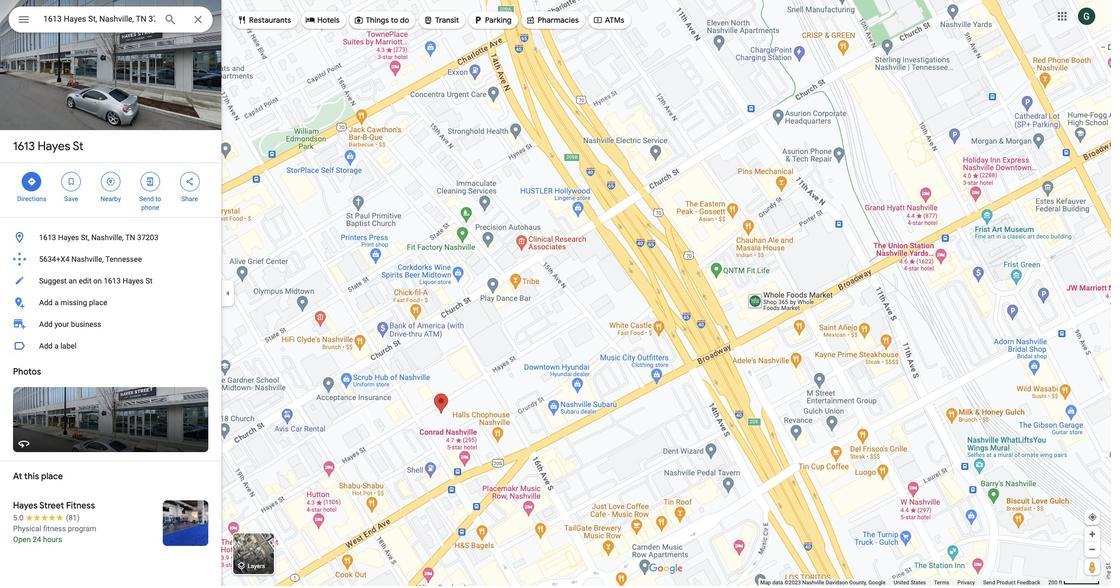 Task type: vqa. For each thing, say whether or not it's contained in the screenshot.
ADD
yes



Task type: locate. For each thing, give the bounding box(es) containing it.
a inside 'button'
[[54, 342, 59, 351]]

1 vertical spatial st
[[146, 277, 153, 285]]

add down suggest
[[39, 298, 53, 307]]

st down '37203'
[[146, 277, 153, 285]]

add inside button
[[39, 298, 53, 307]]


[[106, 176, 116, 188]]

1 vertical spatial to
[[155, 195, 161, 203]]

footer containing map data ©2023 nashville davidson county, google
[[761, 580, 1049, 587]]

phone
[[141, 204, 159, 212]]

add a missing place button
[[0, 292, 221, 314]]

2 horizontal spatial 1613
[[104, 277, 121, 285]]

st up 
[[73, 139, 84, 154]]

0 vertical spatial nashville,
[[91, 233, 124, 242]]

product
[[997, 580, 1016, 586]]

1 vertical spatial add
[[39, 320, 53, 329]]

at this place
[[13, 472, 63, 482]]

atms
[[605, 15, 625, 25]]

0 vertical spatial st
[[73, 139, 84, 154]]

terms
[[934, 580, 950, 586]]

1 vertical spatial nashville,
[[71, 255, 104, 264]]

tennessee
[[105, 255, 142, 264]]

add left your
[[39, 320, 53, 329]]

suggest an edit on 1613 hayes st
[[39, 277, 153, 285]]

place inside button
[[89, 298, 107, 307]]

transit
[[435, 15, 459, 25]]

pharmacies
[[538, 15, 579, 25]]

google
[[869, 580, 886, 586]]

1613 inside button
[[39, 233, 56, 242]]

to inside the  things to do
[[391, 15, 398, 25]]

1 vertical spatial 1613
[[39, 233, 56, 242]]

0 vertical spatial place
[[89, 298, 107, 307]]

st
[[73, 139, 84, 154], [146, 277, 153, 285]]

add for add your business
[[39, 320, 53, 329]]

0 vertical spatial a
[[54, 298, 59, 307]]

1613 up 
[[13, 139, 35, 154]]

5.0
[[13, 514, 24, 523]]

1 horizontal spatial send
[[983, 580, 996, 586]]

1 horizontal spatial st
[[146, 277, 153, 285]]

google maps element
[[0, 0, 1111, 587]]

5634+x4 nashville, tennessee
[[39, 255, 142, 264]]

3 add from the top
[[39, 342, 53, 351]]

0 vertical spatial to
[[391, 15, 398, 25]]


[[354, 14, 364, 26]]

nashville, up edit
[[71, 255, 104, 264]]

send product feedback button
[[983, 580, 1041, 587]]

 button
[[9, 7, 39, 35]]

1 a from the top
[[54, 298, 59, 307]]


[[237, 14, 247, 26]]

1 vertical spatial place
[[41, 472, 63, 482]]

send inside send product feedback button
[[983, 580, 996, 586]]

0 vertical spatial add
[[39, 298, 53, 307]]

24
[[33, 536, 41, 544]]

your
[[54, 320, 69, 329]]

add inside 'button'
[[39, 342, 53, 351]]

1 horizontal spatial 1613
[[39, 233, 56, 242]]

send up phone
[[139, 195, 154, 203]]

none field inside 1613 hayes st, nashville, tn 37203 field
[[43, 12, 155, 26]]

2 vertical spatial add
[[39, 342, 53, 351]]

a left missing
[[54, 298, 59, 307]]

None field
[[43, 12, 155, 26]]

(81)
[[66, 514, 80, 523]]

hayes up 
[[38, 139, 70, 154]]

do
[[400, 15, 409, 25]]

1613 for 1613 hayes st
[[13, 139, 35, 154]]

fitness
[[66, 501, 95, 512]]

street
[[39, 501, 64, 512]]

a
[[54, 298, 59, 307], [54, 342, 59, 351]]

0 horizontal spatial to
[[155, 195, 161, 203]]

a inside button
[[54, 298, 59, 307]]

1613 Hayes St, Nashville, TN 37203 field
[[9, 7, 213, 33]]

states
[[911, 580, 926, 586]]

1 horizontal spatial place
[[89, 298, 107, 307]]

terms button
[[934, 580, 950, 587]]

200 ft button
[[1049, 580, 1100, 586]]

on
[[93, 277, 102, 285]]

map data ©2023 nashville davidson county, google
[[761, 580, 886, 586]]

send left product
[[983, 580, 996, 586]]

hayes down tennessee
[[123, 277, 144, 285]]

place right this
[[41, 472, 63, 482]]

1613 up 5634+x4 on the left
[[39, 233, 56, 242]]

send for send product feedback
[[983, 580, 996, 586]]

place down on
[[89, 298, 107, 307]]

0 vertical spatial 1613
[[13, 139, 35, 154]]

label
[[60, 342, 77, 351]]

a left label
[[54, 342, 59, 351]]

add
[[39, 298, 53, 307], [39, 320, 53, 329], [39, 342, 53, 351]]

to
[[391, 15, 398, 25], [155, 195, 161, 203]]

0 horizontal spatial 1613
[[13, 139, 35, 154]]

edit
[[79, 277, 91, 285]]

 hotels
[[305, 14, 340, 26]]

1613
[[13, 139, 35, 154], [39, 233, 56, 242], [104, 277, 121, 285]]

footer
[[761, 580, 1049, 587]]

google account: greg robinson  
(robinsongreg175@gmail.com) image
[[1078, 7, 1096, 25]]

hayes street fitness
[[13, 501, 95, 512]]

send inside send to phone
[[139, 195, 154, 203]]

to left do on the left
[[391, 15, 398, 25]]

hayes
[[38, 139, 70, 154], [58, 233, 79, 242], [123, 277, 144, 285], [13, 501, 38, 512]]

nashville, inside button
[[71, 255, 104, 264]]


[[526, 14, 536, 26]]

5.0 stars 81 reviews image
[[13, 513, 80, 524]]

200
[[1049, 580, 1058, 586]]

send
[[139, 195, 154, 203], [983, 580, 996, 586]]

to up phone
[[155, 195, 161, 203]]

united states button
[[894, 580, 926, 587]]

this
[[24, 472, 39, 482]]

0 vertical spatial send
[[139, 195, 154, 203]]

0 horizontal spatial send
[[139, 195, 154, 203]]

add left label
[[39, 342, 53, 351]]

1 vertical spatial send
[[983, 580, 996, 586]]

st inside 'button'
[[146, 277, 153, 285]]

nashville, up 5634+x4 nashville, tennessee button
[[91, 233, 124, 242]]

physical
[[13, 525, 41, 533]]

missing
[[60, 298, 87, 307]]

2 add from the top
[[39, 320, 53, 329]]

parking
[[485, 15, 512, 25]]

hayes left st,
[[58, 233, 79, 242]]

place
[[89, 298, 107, 307], [41, 472, 63, 482]]

1613 right on
[[104, 277, 121, 285]]

1 horizontal spatial to
[[391, 15, 398, 25]]

2 vertical spatial 1613
[[104, 277, 121, 285]]

1 vertical spatial a
[[54, 342, 59, 351]]

2 a from the top
[[54, 342, 59, 351]]

privacy button
[[958, 580, 975, 587]]

hotels
[[317, 15, 340, 25]]

©2023
[[785, 580, 801, 586]]


[[185, 176, 195, 188]]

1 add from the top
[[39, 298, 53, 307]]



Task type: describe. For each thing, give the bounding box(es) containing it.
add a missing place
[[39, 298, 107, 307]]

physical fitness program open 24 hours
[[13, 525, 96, 544]]

actions for 1613 hayes st region
[[0, 163, 221, 218]]

 atms
[[593, 14, 625, 26]]

1613 hayes st, nashville, tn 37203 button
[[0, 227, 221, 249]]

37203
[[137, 233, 159, 242]]

ft
[[1059, 580, 1063, 586]]

zoom out image
[[1089, 546, 1097, 554]]

st,
[[81, 233, 89, 242]]

davidson
[[826, 580, 848, 586]]

hayes up 5.0
[[13, 501, 38, 512]]

things
[[366, 15, 389, 25]]

nashville
[[802, 580, 825, 586]]

 parking
[[473, 14, 512, 26]]

restaurants
[[249, 15, 291, 25]]

layers
[[248, 563, 265, 571]]

a for label
[[54, 342, 59, 351]]


[[17, 12, 30, 27]]

suggest
[[39, 277, 67, 285]]

hayes inside button
[[58, 233, 79, 242]]

zoom in image
[[1089, 531, 1097, 539]]

1613 hayes st
[[13, 139, 84, 154]]

footer inside google maps element
[[761, 580, 1049, 587]]

nashville, inside button
[[91, 233, 124, 242]]

privacy
[[958, 580, 975, 586]]

program
[[68, 525, 96, 533]]

0 horizontal spatial place
[[41, 472, 63, 482]]

suggest an edit on 1613 hayes st button
[[0, 270, 221, 292]]

data
[[773, 580, 783, 586]]

tn
[[125, 233, 135, 242]]

 search field
[[9, 7, 213, 35]]

5634+x4 nashville, tennessee button
[[0, 249, 221, 270]]

share
[[181, 195, 198, 203]]

send product feedback
[[983, 580, 1041, 586]]


[[305, 14, 315, 26]]

hours
[[43, 536, 62, 544]]

to inside send to phone
[[155, 195, 161, 203]]


[[66, 176, 76, 188]]

1613 for 1613 hayes st, nashville, tn 37203
[[39, 233, 56, 242]]

collapse side panel image
[[222, 287, 234, 299]]

open
[[13, 536, 31, 544]]

 transit
[[423, 14, 459, 26]]

1613 hayes st, nashville, tn 37203
[[39, 233, 159, 242]]

show your location image
[[1088, 513, 1098, 523]]


[[593, 14, 603, 26]]

0 horizontal spatial st
[[73, 139, 84, 154]]

a for missing
[[54, 298, 59, 307]]

photos
[[13, 367, 41, 378]]

200 ft
[[1049, 580, 1063, 586]]

at
[[13, 472, 22, 482]]

feedback
[[1017, 580, 1041, 586]]

business
[[71, 320, 101, 329]]

add your business link
[[0, 314, 221, 335]]

county,
[[850, 580, 867, 586]]

5634+x4
[[39, 255, 69, 264]]

add a label button
[[0, 335, 221, 357]]

send for send to phone
[[139, 195, 154, 203]]

 restaurants
[[237, 14, 291, 26]]

add your business
[[39, 320, 101, 329]]


[[145, 176, 155, 188]]

add a label
[[39, 342, 77, 351]]


[[473, 14, 483, 26]]

show street view coverage image
[[1085, 559, 1101, 576]]

nearby
[[100, 195, 121, 203]]

map
[[761, 580, 771, 586]]

1613 inside 'button'
[[104, 277, 121, 285]]

hayes inside 'button'
[[123, 277, 144, 285]]

united
[[894, 580, 909, 586]]

fitness
[[43, 525, 66, 533]]

add for add a missing place
[[39, 298, 53, 307]]

an
[[69, 277, 77, 285]]


[[27, 176, 37, 188]]

save
[[64, 195, 78, 203]]

united states
[[894, 580, 926, 586]]

1613 hayes st main content
[[0, 0, 221, 587]]

send to phone
[[139, 195, 161, 212]]

directions
[[17, 195, 46, 203]]

 things to do
[[354, 14, 409, 26]]


[[423, 14, 433, 26]]

add for add a label
[[39, 342, 53, 351]]

 pharmacies
[[526, 14, 579, 26]]



